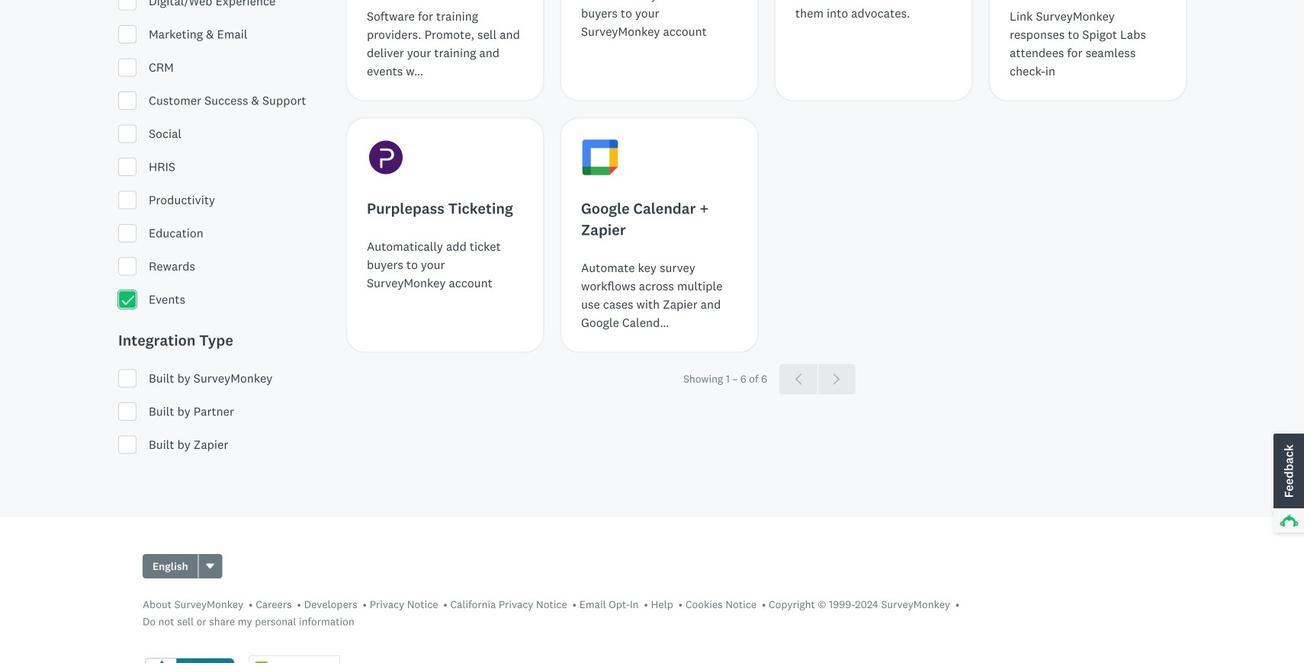 Task type: vqa. For each thing, say whether or not it's contained in the screenshot.
the bottommost group
yes



Task type: describe. For each thing, give the bounding box(es) containing it.
0 horizontal spatial group
[[143, 555, 223, 579]]



Task type: locate. For each thing, give the bounding box(es) containing it.
1 vertical spatial group
[[143, 555, 223, 579]]

trustedsite helps keep you safe from identity theft, credit card fraud, spyware, spam, viruses and online scams image
[[249, 656, 340, 664]]

1 horizontal spatial group
[[780, 364, 856, 395]]

group
[[780, 364, 856, 395], [143, 555, 223, 579]]

language dropdown image
[[205, 562, 216, 572], [206, 564, 214, 570]]

pagination element
[[347, 364, 1187, 395]]

google calendar + zapier image
[[581, 139, 620, 177]]

0 vertical spatial group
[[780, 364, 856, 395]]

purplepass ticketing image
[[367, 139, 405, 177]]



